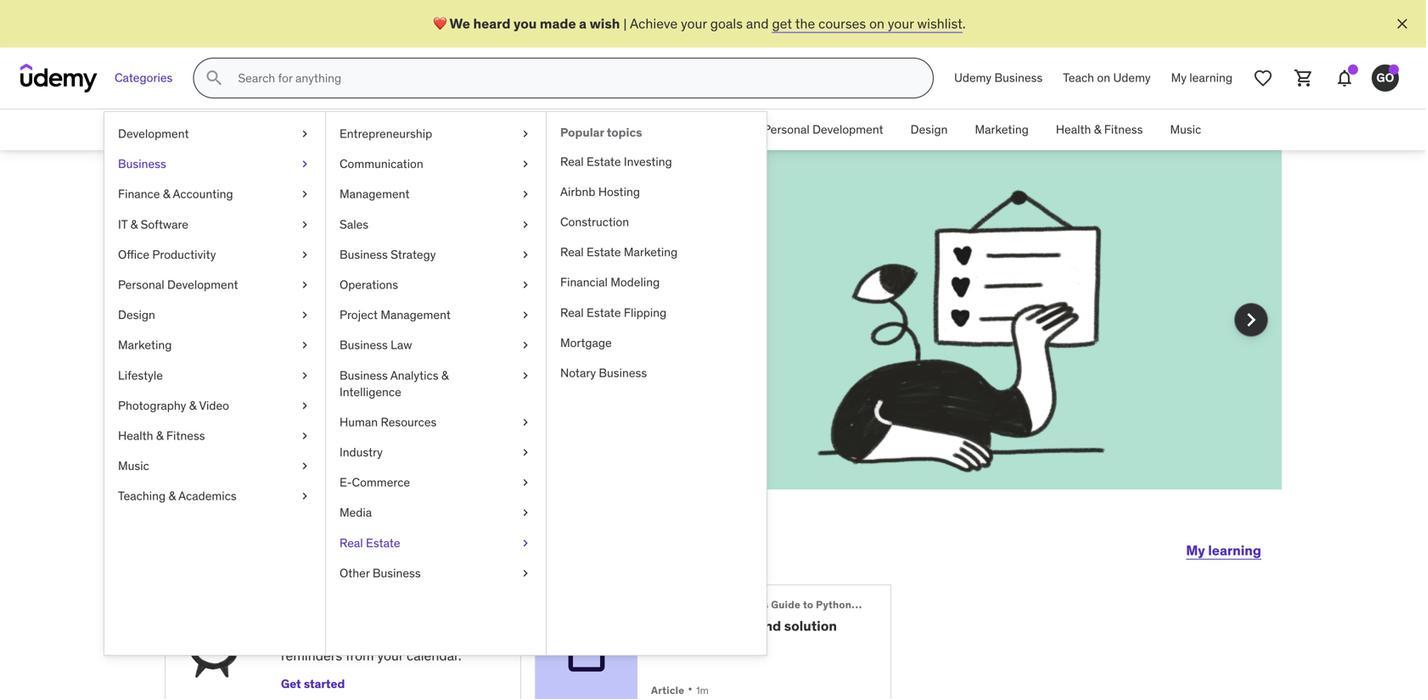 Task type: vqa. For each thing, say whether or not it's contained in the screenshot.
provide
no



Task type: locate. For each thing, give the bounding box(es) containing it.
my learning for bottommost my learning link
[[1186, 542, 1262, 559]]

wishlist inside get the courses on your wishlist
[[226, 336, 271, 354]]

0 vertical spatial office productivity
[[638, 122, 736, 137]]

health & fitness link
[[1043, 110, 1157, 150], [104, 421, 325, 451]]

0 vertical spatial accounting
[[453, 122, 513, 137]]

teach
[[1063, 70, 1095, 86]]

business up operations at the top left
[[340, 247, 388, 262]]

udemy right teach
[[1114, 70, 1151, 86]]

2 horizontal spatial the
[[795, 15, 815, 32]]

get inside button
[[281, 677, 301, 692]]

0 horizontal spatial personal
[[118, 277, 164, 292]]

1 horizontal spatial to
[[377, 603, 391, 620]]

0 vertical spatial marketing link
[[962, 110, 1043, 150]]

xsmall image inside industry link
[[519, 445, 532, 461]]

xsmall image
[[519, 126, 532, 142], [519, 156, 532, 173], [298, 186, 312, 203], [298, 216, 312, 233], [298, 247, 312, 263], [519, 247, 532, 263], [519, 307, 532, 324], [519, 337, 532, 354], [298, 398, 312, 414], [298, 488, 312, 505], [519, 505, 532, 522], [519, 535, 532, 552]]

marketing link up video
[[104, 330, 325, 361]]

xsmall image for health & fitness
[[298, 428, 312, 445]]

your inside schedule time to learn a little each day adds up. get reminders from your calendar.
[[377, 648, 403, 665]]

management up "toward"
[[381, 307, 451, 323]]

finance & accounting for health & fitness
[[398, 122, 513, 137]]

your up the goals.
[[508, 317, 535, 335]]

day
[[356, 629, 377, 646]]

personal for lifestyle
[[118, 277, 164, 292]]

other
[[340, 566, 370, 581]]

1 horizontal spatial finance
[[398, 122, 440, 137]]

0 vertical spatial personal development link
[[750, 110, 897, 150]]

0 vertical spatial music
[[1170, 122, 1202, 137]]

and left "take"
[[275, 336, 297, 354]]

it for health & fitness
[[541, 122, 550, 137]]

2 horizontal spatial on
[[1097, 70, 1111, 86]]

financial modeling
[[560, 275, 660, 290]]

0 horizontal spatial office
[[118, 247, 149, 262]]

personal development link for lifestyle
[[104, 270, 325, 300]]

and down the 'guide' at the right of page
[[757, 618, 781, 635]]

a up 'operations' link
[[463, 224, 483, 268]]

sales link
[[326, 210, 546, 240]]

get inside get the courses on your wishlist
[[390, 317, 412, 335]]

office for health & fitness
[[638, 122, 670, 137]]

goals.
[[484, 336, 520, 354]]

1 horizontal spatial office
[[638, 122, 670, 137]]

0 vertical spatial it
[[541, 122, 550, 137]]

make inside did you make a wish?
[[363, 224, 457, 268]]

1 horizontal spatial udemy
[[1114, 70, 1151, 86]]

1 horizontal spatial accounting
[[453, 122, 513, 137]]

real up 'airbnb'
[[560, 154, 584, 169]]

xsmall image
[[298, 126, 312, 142], [298, 156, 312, 173], [519, 186, 532, 203], [519, 216, 532, 233], [298, 277, 312, 293], [519, 277, 532, 293], [298, 307, 312, 324], [298, 337, 312, 354], [298, 367, 312, 384], [519, 367, 532, 384], [519, 414, 532, 431], [298, 428, 312, 445], [519, 445, 532, 461], [298, 458, 312, 475], [519, 475, 532, 491], [519, 565, 532, 582]]

1 horizontal spatial it & software link
[[527, 110, 625, 150]]

0 horizontal spatial design link
[[104, 300, 325, 330]]

finance & accounting up communication link
[[398, 122, 513, 137]]

udemy image
[[20, 64, 98, 93]]

marketing for photography & video
[[118, 338, 172, 353]]

xsmall image for industry
[[519, 445, 532, 461]]

1 horizontal spatial health
[[1056, 122, 1091, 137]]

it for lifestyle
[[118, 217, 128, 232]]

business link for lifestyle
[[104, 149, 325, 179]]

get the courses on your wishlist link
[[772, 15, 963, 32]]

xsmall image inside photography & video link
[[298, 398, 312, 414]]

mortgage link
[[547, 328, 767, 358]]

1 vertical spatial courses
[[439, 317, 486, 335]]

productivity for lifestyle
[[152, 247, 216, 262]]

1 vertical spatial my learning
[[1186, 542, 1262, 559]]

0 vertical spatial finance & accounting link
[[385, 110, 527, 150]]

health & fitness link down video
[[104, 421, 325, 451]]

1 horizontal spatial personal
[[763, 122, 810, 137]]

xsmall image for photography & video
[[298, 398, 312, 414]]

estate for marketing
[[587, 245, 621, 260]]

to inside carousel element
[[259, 317, 271, 335]]

estate up other business in the bottom of the page
[[366, 536, 400, 551]]

xsmall image inside human resources link
[[519, 414, 532, 431]]

fitness down 'teach on udemy' link
[[1105, 122, 1143, 137]]

accounting up communication link
[[453, 122, 513, 137]]

real for real estate marketing
[[560, 245, 584, 260]]

xsmall image inside other business 'link'
[[519, 565, 532, 582]]

marketing link for lifestyle
[[104, 330, 325, 361]]

1 vertical spatial management
[[381, 307, 451, 323]]

your inside get the courses on your wishlist
[[508, 317, 535, 335]]

make up 'operations' link
[[363, 224, 457, 268]]

get for started
[[281, 677, 301, 692]]

real for real estate
[[340, 536, 363, 551]]

xsmall image inside real estate link
[[519, 535, 532, 552]]

achieve
[[630, 15, 678, 32]]

communication link
[[326, 149, 546, 179]]

operations
[[340, 277, 398, 292]]

make left it
[[274, 317, 308, 335]]

topics
[[607, 125, 642, 140]]

xsmall image inside teaching & academics link
[[298, 488, 312, 505]]

learning
[[1190, 70, 1233, 86], [1209, 542, 1262, 559]]

finance & accounting link up management link
[[385, 110, 527, 150]]

it & software for lifestyle
[[118, 217, 189, 232]]

get up calendar.
[[435, 629, 457, 646]]

0 vertical spatial office productivity link
[[625, 110, 750, 150]]

0 vertical spatial personal
[[763, 122, 810, 137]]

business link
[[309, 110, 385, 150], [104, 149, 325, 179]]

real inside "link"
[[560, 154, 584, 169]]

sales
[[340, 217, 369, 232]]

1 horizontal spatial you
[[514, 15, 537, 32]]

1 vertical spatial accounting
[[173, 187, 233, 202]]

0 horizontal spatial software
[[141, 217, 189, 232]]

1 vertical spatial music link
[[104, 451, 325, 482]]

0 vertical spatial marketing
[[975, 122, 1029, 137]]

1 unread notification image
[[1348, 65, 1359, 75]]

xsmall image inside 'operations' link
[[519, 277, 532, 293]]

xsmall image for communication
[[519, 156, 532, 173]]

business up the intelligence
[[340, 368, 388, 383]]

learn
[[394, 603, 427, 620]]

to inside the ultimate beginners guide to python programming 11. homework and solution
[[803, 599, 814, 612]]

1 vertical spatial my
[[1186, 542, 1206, 559]]

photography
[[118, 398, 186, 413]]

xsmall image inside "business analytics & intelligence" 'link'
[[519, 367, 532, 384]]

xsmall image inside management link
[[519, 186, 532, 203]]

1 horizontal spatial marketing
[[624, 245, 678, 260]]

your left the goals.
[[455, 336, 481, 354]]

it & software
[[541, 122, 611, 137], [118, 217, 189, 232]]

11.
[[651, 618, 667, 635]]

0 vertical spatial productivity
[[673, 122, 736, 137]]

a left the wish
[[579, 15, 587, 32]]

and left the get
[[746, 15, 769, 32]]

my learning
[[1171, 70, 1233, 86], [1186, 542, 1262, 559]]

it & software for health & fitness
[[541, 122, 611, 137]]

1 horizontal spatial office productivity link
[[625, 110, 750, 150]]

1 horizontal spatial on
[[870, 15, 885, 32]]

personal development
[[763, 122, 884, 137], [118, 277, 238, 292]]

python
[[816, 599, 852, 612]]

music
[[1170, 122, 1202, 137], [118, 459, 149, 474]]

0 vertical spatial it & software
[[541, 122, 611, 137]]

marketing down construction link
[[624, 245, 678, 260]]

1 horizontal spatial software
[[563, 122, 611, 137]]

wishlist up udemy business
[[917, 15, 963, 32]]

law
[[391, 338, 412, 353]]

xsmall image for management
[[519, 186, 532, 203]]

business inside 'business analytics & intelligence'
[[340, 368, 388, 383]]

marketing link down the udemy business link
[[962, 110, 1043, 150]]

health & fitness
[[1056, 122, 1143, 137], [118, 428, 205, 444]]

productivity left did
[[152, 247, 216, 262]]

xsmall image inside sales link
[[519, 216, 532, 233]]

0 horizontal spatial udemy
[[954, 70, 992, 86]]

media link
[[326, 498, 546, 528]]

courses right the get
[[819, 15, 866, 32]]

xsmall image inside "development" link
[[298, 126, 312, 142]]

courses
[[819, 15, 866, 32], [439, 317, 486, 335]]

management
[[340, 187, 410, 202], [381, 307, 451, 323]]

xsmall image for business
[[298, 156, 312, 173]]

1 vertical spatial it & software
[[118, 217, 189, 232]]

design for lifestyle
[[118, 307, 155, 323]]

personal development for lifestyle
[[118, 277, 238, 292]]

wishlist image
[[1253, 68, 1274, 88]]

design for health & fitness
[[911, 122, 948, 137]]

and take the first step toward your goals.
[[271, 336, 520, 354]]

0 vertical spatial health
[[1056, 122, 1091, 137]]

business right notary
[[599, 366, 647, 381]]

1 horizontal spatial the
[[415, 317, 435, 335]]

project
[[340, 307, 378, 323]]

to
[[259, 317, 271, 335], [803, 599, 814, 612], [377, 603, 391, 620]]

xsmall image for operations
[[519, 277, 532, 293]]

my learning link
[[1161, 58, 1243, 98], [1186, 531, 1262, 571]]

2 vertical spatial the
[[330, 336, 350, 354]]

0 horizontal spatial it & software link
[[104, 210, 325, 240]]

estate up "financial modeling"
[[587, 245, 621, 260]]

design link for health & fitness
[[897, 110, 962, 150]]

time
[[345, 603, 374, 620]]

we
[[450, 15, 470, 32]]

estate
[[587, 154, 621, 169], [587, 245, 621, 260], [587, 305, 621, 320], [366, 536, 400, 551]]

goals
[[710, 15, 743, 32]]

1m
[[696, 684, 709, 698]]

productivity up "real estate investing" "link"
[[673, 122, 736, 137]]

1 vertical spatial office
[[118, 247, 149, 262]]

to right time
[[259, 317, 271, 335]]

0 horizontal spatial finance & accounting
[[118, 187, 233, 202]]

1 horizontal spatial finance & accounting
[[398, 122, 513, 137]]

each
[[323, 629, 352, 646]]

0 horizontal spatial you
[[294, 224, 356, 268]]

1 vertical spatial productivity
[[152, 247, 216, 262]]

0 horizontal spatial marketing link
[[104, 330, 325, 361]]

management down communication
[[340, 187, 410, 202]]

get for the
[[390, 317, 412, 335]]

true.
[[359, 317, 387, 335]]

financial
[[560, 275, 608, 290]]

1 vertical spatial personal development link
[[104, 270, 325, 300]]

xsmall image inside the 'marketing' link
[[298, 337, 312, 354]]

0 vertical spatial my learning
[[1171, 70, 1233, 86]]

xsmall image inside e-commerce 'link'
[[519, 475, 532, 491]]

estate inside "link"
[[587, 154, 621, 169]]

personal development link for health & fitness
[[750, 110, 897, 150]]

personal development for health & fitness
[[763, 122, 884, 137]]

next image
[[1238, 307, 1265, 334]]

marketing up lifestyle
[[118, 338, 172, 353]]

the right the get
[[795, 15, 815, 32]]

development for health & fitness
[[813, 122, 884, 137]]

e-commerce link
[[326, 468, 546, 498]]

1 horizontal spatial design
[[911, 122, 948, 137]]

estate down popular topics on the top
[[587, 154, 621, 169]]

to right 'time'
[[377, 603, 391, 620]]

xsmall image inside media link
[[519, 505, 532, 522]]

business left teach
[[995, 70, 1043, 86]]

get
[[390, 317, 412, 335], [435, 629, 457, 646], [281, 677, 301, 692]]

finance & accounting link for lifestyle
[[104, 179, 325, 210]]

health down teach
[[1056, 122, 1091, 137]]

office productivity link for health & fitness
[[625, 110, 750, 150]]

0 vertical spatial health & fitness link
[[1043, 110, 1157, 150]]

xsmall image for personal development
[[298, 277, 312, 293]]

xsmall image inside business law link
[[519, 337, 532, 354]]

wishlist
[[917, 15, 963, 32], [226, 336, 271, 354]]

personal for health & fitness
[[763, 122, 810, 137]]

you inside did you make a wish?
[[294, 224, 356, 268]]

1 vertical spatial personal
[[118, 277, 164, 292]]

marketing link for health & fitness
[[962, 110, 1043, 150]]

marketing down the udemy business link
[[975, 122, 1029, 137]]

health & fitness link down 'teach on udemy' link
[[1043, 110, 1157, 150]]

0 vertical spatial personal development
[[763, 122, 884, 137]]

0 vertical spatial design link
[[897, 110, 962, 150]]

0 horizontal spatial make
[[274, 317, 308, 335]]

0 vertical spatial make
[[363, 224, 457, 268]]

1 horizontal spatial it
[[541, 122, 550, 137]]

finance & accounting link for health & fitness
[[385, 110, 527, 150]]

accounting
[[453, 122, 513, 137], [173, 187, 233, 202]]

0 horizontal spatial accounting
[[173, 187, 233, 202]]

health down photography
[[118, 428, 153, 444]]

office productivity for lifestyle
[[118, 247, 216, 262]]

2 vertical spatial marketing
[[118, 338, 172, 353]]

up.
[[413, 629, 432, 646]]

estate down "financial modeling"
[[587, 305, 621, 320]]

xsmall image for entrepreneurship
[[519, 126, 532, 142]]

design link
[[897, 110, 962, 150], [104, 300, 325, 330]]

xsmall image for media
[[519, 505, 532, 522]]

get up law
[[390, 317, 412, 335]]

photography & video
[[118, 398, 229, 413]]

personal
[[763, 122, 810, 137], [118, 277, 164, 292]]

1 vertical spatial office productivity
[[118, 247, 216, 262]]

1 vertical spatial health & fitness
[[118, 428, 205, 444]]

to up solution
[[803, 599, 814, 612]]

0 horizontal spatial it & software
[[118, 217, 189, 232]]

your down adds
[[377, 648, 403, 665]]

1 horizontal spatial courses
[[819, 15, 866, 32]]

and inside the ultimate beginners guide to python programming 11. homework and solution
[[757, 618, 781, 635]]

finance
[[398, 122, 440, 137], [118, 187, 160, 202]]

accounting for lifestyle
[[173, 187, 233, 202]]

on
[[870, 15, 885, 32], [1097, 70, 1111, 86], [490, 317, 505, 335]]

finance & accounting down "development" link
[[118, 187, 233, 202]]

courses up "toward"
[[439, 317, 486, 335]]

music link
[[1157, 110, 1215, 150], [104, 451, 325, 482]]

0 horizontal spatial it
[[118, 217, 128, 232]]

real down financial
[[560, 305, 584, 320]]

design
[[911, 122, 948, 137], [118, 307, 155, 323]]

accounting down "development" link
[[173, 187, 233, 202]]

0 vertical spatial software
[[563, 122, 611, 137]]

xsmall image for e-commerce
[[519, 475, 532, 491]]

1 horizontal spatial design link
[[897, 110, 962, 150]]

development for lifestyle
[[167, 277, 238, 292]]

software for health & fitness
[[563, 122, 611, 137]]

udemy down .
[[954, 70, 992, 86]]

0 horizontal spatial office productivity link
[[104, 240, 325, 270]]

xsmall image inside project management link
[[519, 307, 532, 324]]

estate for flipping
[[587, 305, 621, 320]]

udemy
[[954, 70, 992, 86], [1114, 70, 1151, 86]]

0 horizontal spatial finance
[[118, 187, 160, 202]]

xsmall image for office productivity
[[298, 247, 312, 263]]

1 vertical spatial a
[[463, 224, 483, 268]]

the up "toward"
[[415, 317, 435, 335]]

real estate flipping link
[[547, 298, 767, 328]]

strategy
[[391, 247, 436, 262]]

0 horizontal spatial productivity
[[152, 247, 216, 262]]

2 vertical spatial on
[[490, 317, 505, 335]]

design link for lifestyle
[[104, 300, 325, 330]]

0 horizontal spatial wishlist
[[226, 336, 271, 354]]

xsmall image inside communication link
[[519, 156, 532, 173]]

0 horizontal spatial music link
[[104, 451, 325, 482]]

wishlist down time
[[226, 336, 271, 354]]

1 horizontal spatial productivity
[[673, 122, 736, 137]]

health & fitness down photography
[[118, 428, 205, 444]]

finance & accounting link down "development" link
[[104, 179, 325, 210]]

1 vertical spatial design
[[118, 307, 155, 323]]

the ultimate beginners guide to python programming 11. homework and solution
[[651, 599, 923, 635]]

get left started
[[281, 677, 301, 692]]

lifestyle link
[[104, 361, 325, 391]]

it & software link for health & fitness
[[527, 110, 625, 150]]

office productivity link for lifestyle
[[104, 240, 325, 270]]

0 vertical spatial wishlist
[[917, 15, 963, 32]]

get started button
[[281, 673, 345, 697]]

finance & accounting
[[398, 122, 513, 137], [118, 187, 233, 202]]

operations link
[[326, 270, 546, 300]]

xsmall image for design
[[298, 307, 312, 324]]

1 horizontal spatial wishlist
[[917, 15, 963, 32]]

popular
[[560, 125, 604, 140]]

a inside did you make a wish?
[[463, 224, 483, 268]]

finance for health & fitness
[[398, 122, 440, 137]]

investing
[[624, 154, 672, 169]]

0 horizontal spatial office productivity
[[118, 247, 216, 262]]

teaching & academics
[[118, 489, 237, 504]]

the down come in the left of the page
[[330, 336, 350, 354]]

0 horizontal spatial fitness
[[166, 428, 205, 444]]

office productivity link up time
[[104, 240, 325, 270]]

health & fitness down 'teach on udemy' link
[[1056, 122, 1143, 137]]

xsmall image inside entrepreneurship link
[[519, 126, 532, 142]]

you up operations at the top left
[[294, 224, 356, 268]]

real up financial
[[560, 245, 584, 260]]

productivity
[[673, 122, 736, 137], [152, 247, 216, 262]]

on inside get the courses on your wishlist
[[490, 317, 505, 335]]

0 horizontal spatial finance & accounting link
[[104, 179, 325, 210]]

fitness down "photography & video"
[[166, 428, 205, 444]]

make for you
[[363, 224, 457, 268]]

1 horizontal spatial finance & accounting link
[[385, 110, 527, 150]]

you left the made
[[514, 15, 537, 32]]

1 horizontal spatial music
[[1170, 122, 1202, 137]]

office productivity link up investing
[[625, 110, 750, 150]]

xsmall image for sales
[[519, 216, 532, 233]]

1 vertical spatial you
[[294, 224, 356, 268]]

office productivity link
[[625, 110, 750, 150], [104, 240, 325, 270]]

real estate
[[340, 536, 400, 551]]

1 vertical spatial personal development
[[118, 277, 238, 292]]

0 horizontal spatial get
[[281, 677, 301, 692]]

1 vertical spatial design link
[[104, 300, 325, 330]]

real up "other"
[[340, 536, 363, 551]]

office for lifestyle
[[118, 247, 149, 262]]

e-
[[340, 475, 352, 490]]

0 horizontal spatial health & fitness
[[118, 428, 205, 444]]

business
[[995, 70, 1043, 86], [323, 122, 371, 137], [118, 156, 166, 172], [340, 247, 388, 262], [340, 338, 388, 353], [599, 366, 647, 381], [340, 368, 388, 383], [373, 566, 421, 581]]

it & software link
[[527, 110, 625, 150], [104, 210, 325, 240]]

a
[[281, 629, 289, 646]]

xsmall image inside the business strategy link
[[519, 247, 532, 263]]

schedule time to learn a little each day adds up. get reminders from your calendar.
[[281, 603, 462, 665]]

1 horizontal spatial personal development
[[763, 122, 884, 137]]

xsmall image inside lifestyle link
[[298, 367, 312, 384]]



Task type: describe. For each thing, give the bounding box(es) containing it.
schedule
[[281, 603, 342, 620]]

let's
[[165, 530, 229, 565]]

1 horizontal spatial health & fitness link
[[1043, 110, 1157, 150]]

learning,
[[305, 530, 429, 565]]

business down learning,
[[373, 566, 421, 581]]

mortgage
[[560, 335, 612, 351]]

finance for lifestyle
[[118, 187, 160, 202]]

accounting for health & fitness
[[453, 122, 513, 137]]

xsmall image for lifestyle
[[298, 367, 312, 384]]

industry link
[[326, 438, 546, 468]]

xsmall image for marketing
[[298, 337, 312, 354]]

my learning for my learning link to the top
[[1171, 70, 1233, 86]]

you have alerts image
[[1389, 65, 1399, 75]]

on inside 'teach on udemy' link
[[1097, 70, 1111, 86]]

popular topics
[[560, 125, 642, 140]]

analytics
[[390, 368, 439, 383]]

start
[[234, 530, 300, 565]]

0 vertical spatial the
[[795, 15, 815, 32]]

submit search image
[[204, 68, 224, 88]]

project management link
[[326, 300, 546, 330]]

1 horizontal spatial music link
[[1157, 110, 1215, 150]]

0 vertical spatial learning
[[1190, 70, 1233, 86]]

business analytics & intelligence
[[340, 368, 449, 400]]

to inside schedule time to learn a little each day adds up. get reminders from your calendar.
[[377, 603, 391, 620]]

real estate marketing
[[560, 245, 678, 260]]

human resources link
[[326, 408, 546, 438]]

get the courses on your wishlist
[[226, 317, 535, 354]]

estate for investing
[[587, 154, 621, 169]]

article • 1m
[[651, 681, 709, 698]]

notary business link
[[547, 358, 767, 389]]

the inside get the courses on your wishlist
[[415, 317, 435, 335]]

0 horizontal spatial health
[[118, 428, 153, 444]]

1 vertical spatial learning
[[1209, 542, 1262, 559]]

industry
[[340, 445, 383, 460]]

❤️   we heard you made a wish | achieve your goals and get the courses on your wishlist .
[[433, 15, 966, 32]]

1 horizontal spatial health & fitness
[[1056, 122, 1143, 137]]

and inside carousel element
[[275, 336, 297, 354]]

academics
[[178, 489, 237, 504]]

get inside schedule time to learn a little each day adds up. get reminders from your calendar.
[[435, 629, 457, 646]]

take
[[300, 336, 327, 354]]

calendar.
[[407, 648, 462, 665]]

step
[[380, 336, 407, 354]]

business analytics & intelligence link
[[326, 361, 546, 408]]

go link
[[1365, 58, 1406, 98]]

make for to
[[274, 317, 308, 335]]

little
[[293, 629, 320, 646]]

real estate flipping
[[560, 305, 667, 320]]

photography & video link
[[104, 391, 325, 421]]

real estate marketing link
[[547, 237, 767, 268]]

let's start learning, gary
[[165, 530, 502, 565]]

xsmall image for other business
[[519, 565, 532, 582]]

0 vertical spatial courses
[[819, 15, 866, 32]]

udemy business link
[[944, 58, 1053, 98]]

Search for anything text field
[[235, 64, 913, 93]]

real for real estate flipping
[[560, 305, 584, 320]]

productivity for health & fitness
[[673, 122, 736, 137]]

music for rightmost music link
[[1170, 122, 1202, 137]]

go
[[1377, 70, 1395, 85]]

finance & accounting for lifestyle
[[118, 187, 233, 202]]

1 vertical spatial my learning link
[[1186, 531, 1262, 571]]

media
[[340, 505, 372, 521]]

marketing for music
[[975, 122, 1029, 137]]

resources
[[381, 415, 437, 430]]

xsmall image for business analytics & intelligence
[[519, 367, 532, 384]]

programming
[[854, 599, 923, 612]]

business inside "real estate" element
[[599, 366, 647, 381]]

xsmall image for project management
[[519, 307, 532, 324]]

1 udemy from the left
[[954, 70, 992, 86]]

article
[[651, 684, 685, 698]]

notifications image
[[1335, 68, 1355, 88]]

toward
[[410, 336, 452, 354]]

business up communication
[[323, 122, 371, 137]]

entrepreneurship link
[[326, 119, 546, 149]]

business law link
[[326, 330, 546, 361]]

lifestyle
[[118, 368, 163, 383]]

0 vertical spatial management
[[340, 187, 410, 202]]

11. homework and solution link
[[651, 618, 864, 635]]

0 vertical spatial fitness
[[1105, 122, 1143, 137]]

business down "development" link
[[118, 156, 166, 172]]

teaching & academics link
[[104, 482, 325, 512]]

business down true.
[[340, 338, 388, 353]]

xsmall image for business strategy
[[519, 247, 532, 263]]

made
[[540, 15, 576, 32]]

xsmall image for teaching & academics
[[298, 488, 312, 505]]

entrepreneurship
[[340, 126, 432, 141]]

shopping cart with 0 items image
[[1294, 68, 1314, 88]]

teach on udemy link
[[1053, 58, 1161, 98]]

business link for health & fitness
[[309, 110, 385, 150]]

xsmall image for development
[[298, 126, 312, 142]]

xsmall image for it & software
[[298, 216, 312, 233]]

notary business
[[560, 366, 647, 381]]

first
[[353, 336, 377, 354]]

software for lifestyle
[[141, 217, 189, 232]]

beginners
[[718, 599, 769, 612]]

udemy business
[[954, 70, 1043, 86]]

1 vertical spatial health & fitness link
[[104, 421, 325, 451]]

xsmall image for music
[[298, 458, 312, 475]]

financial modeling link
[[547, 268, 767, 298]]

& inside 'business analytics & intelligence'
[[441, 368, 449, 383]]

xsmall image for finance & accounting
[[298, 186, 312, 203]]

adds
[[380, 629, 410, 646]]

commerce
[[352, 475, 410, 490]]

your left goals
[[681, 15, 707, 32]]

homework
[[670, 618, 754, 635]]

the
[[651, 599, 670, 612]]

video
[[199, 398, 229, 413]]

real estate link
[[326, 528, 546, 559]]

courses inside get the courses on your wishlist
[[439, 317, 486, 335]]

wish?
[[226, 267, 325, 311]]

teach on udemy
[[1063, 70, 1151, 86]]

reminders
[[281, 648, 342, 665]]

xsmall image for real estate
[[519, 535, 532, 552]]

xsmall image for human resources
[[519, 414, 532, 431]]

real estate element
[[546, 112, 767, 656]]

0 vertical spatial you
[[514, 15, 537, 32]]

•
[[688, 681, 693, 698]]

marketing inside real estate marketing link
[[624, 245, 678, 260]]

e-commerce
[[340, 475, 410, 490]]

get
[[772, 15, 792, 32]]

2 udemy from the left
[[1114, 70, 1151, 86]]

.
[[963, 15, 966, 32]]

wish
[[590, 15, 620, 32]]

0 vertical spatial my learning link
[[1161, 58, 1243, 98]]

business law
[[340, 338, 412, 353]]

1 horizontal spatial a
[[579, 15, 587, 32]]

guide
[[771, 599, 801, 612]]

business strategy
[[340, 247, 436, 262]]

your left .
[[888, 15, 914, 32]]

development link
[[104, 119, 325, 149]]

notary
[[560, 366, 596, 381]]

real for real estate investing
[[560, 154, 584, 169]]

0 vertical spatial and
[[746, 15, 769, 32]]

management link
[[326, 179, 546, 210]]

project management
[[340, 307, 451, 323]]

other business link
[[326, 559, 546, 589]]

real estate investing
[[560, 154, 672, 169]]

it
[[311, 317, 319, 335]]

it & software link for lifestyle
[[104, 210, 325, 240]]

carousel element
[[144, 150, 1282, 531]]

music for bottommost music link
[[118, 459, 149, 474]]

real estate investing link
[[547, 147, 767, 177]]

business strategy link
[[326, 240, 546, 270]]

did
[[226, 224, 288, 268]]

from
[[346, 648, 374, 665]]

come
[[322, 317, 356, 335]]

0 vertical spatial my
[[1171, 70, 1187, 86]]

airbnb hosting link
[[547, 177, 767, 207]]

office productivity for health & fitness
[[638, 122, 736, 137]]

close image
[[1394, 15, 1411, 32]]

get started
[[281, 677, 345, 692]]

xsmall image for business law
[[519, 337, 532, 354]]

categories
[[115, 70, 173, 86]]

communication
[[340, 156, 424, 172]]



